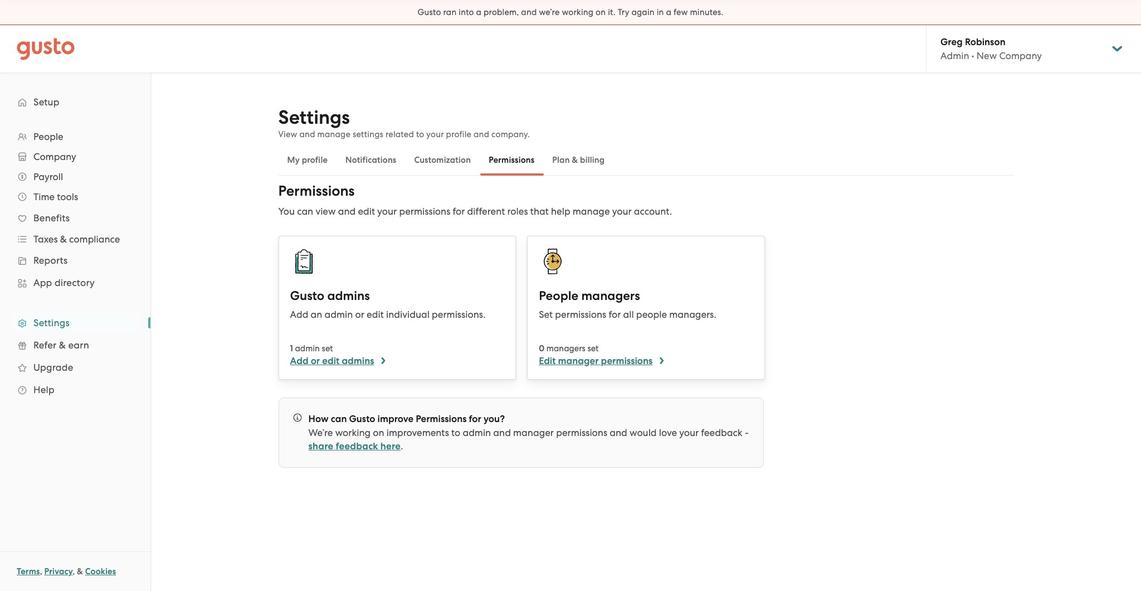 Task type: describe. For each thing, give the bounding box(es) containing it.
plan & billing
[[553, 155, 605, 165]]

to inside how can gusto improve permissions for you? we're working on improvements to admin and manager permissions and would love your feedback - share feedback here .
[[452, 427, 461, 438]]

admin
[[941, 50, 970, 61]]

or inside 1 admin set add or edit admins
[[311, 355, 320, 367]]

greg
[[941, 36, 963, 48]]

settings tabs tab list
[[279, 144, 1015, 176]]

set for admins
[[322, 343, 333, 354]]

payroll
[[33, 171, 63, 182]]

my profile
[[287, 155, 328, 165]]

permissions.
[[432, 309, 486, 320]]

setup link
[[11, 92, 139, 112]]

setup
[[33, 96, 60, 108]]

reports
[[33, 255, 68, 266]]

and right view
[[338, 206, 356, 217]]

gusto navigation element
[[0, 73, 151, 419]]

refer & earn link
[[11, 335, 139, 355]]

cookies
[[85, 567, 116, 577]]

problem,
[[484, 7, 519, 17]]

earn
[[68, 340, 89, 351]]

plan & billing button
[[544, 147, 614, 173]]

managers for 0
[[547, 343, 586, 354]]

we're
[[539, 7, 560, 17]]

1 a from the left
[[477, 7, 482, 17]]

1 vertical spatial permissions
[[279, 182, 355, 200]]

taxes
[[33, 234, 58, 245]]

1 , from the left
[[40, 567, 42, 577]]

compliance
[[69, 234, 120, 245]]

my profile button
[[279, 147, 337, 173]]

gusto admins add an admin or edit individual permissions.
[[290, 288, 486, 320]]

1 horizontal spatial feedback
[[702, 427, 743, 438]]

help
[[551, 206, 571, 217]]

time tools
[[33, 191, 78, 202]]

settings link
[[11, 313, 139, 333]]

you can view and edit your permissions for different roles that help manage your account.
[[279, 206, 672, 217]]

terms
[[17, 567, 40, 577]]

notifications
[[346, 155, 397, 165]]

improve
[[378, 413, 414, 425]]

my
[[287, 155, 300, 165]]

0 vertical spatial on
[[596, 7, 606, 17]]

set for managers
[[588, 343, 599, 354]]

benefits link
[[11, 208, 139, 228]]

time tools button
[[11, 187, 139, 207]]

gusto for ran
[[418, 7, 441, 17]]

help link
[[11, 380, 139, 400]]

robinson
[[966, 36, 1006, 48]]

reports link
[[11, 250, 139, 270]]

gusto inside how can gusto improve permissions for you? we're working on improvements to admin and manager permissions and would love your feedback - share feedback here .
[[349, 413, 376, 425]]

ran
[[444, 7, 457, 17]]

people
[[637, 309, 668, 320]]

manager inside how can gusto improve permissions for you? we're working on improvements to admin and manager permissions and would love your feedback - share feedback here .
[[514, 427, 554, 438]]

new
[[977, 50, 998, 61]]

1
[[290, 343, 293, 354]]

for inside the people managers set permissions for all people managers.
[[609, 309, 621, 320]]

permissions inside how can gusto improve permissions for you? we're working on improvements to admin and manager permissions and would love your feedback - share feedback here .
[[416, 413, 467, 425]]

share feedback here link
[[309, 441, 401, 452]]

that
[[531, 206, 549, 217]]

0 managers set edit manager permissions
[[539, 343, 653, 367]]

settings for settings
[[33, 317, 70, 328]]

can for how
[[331, 413, 347, 425]]

permissions button
[[480, 147, 544, 173]]

time
[[33, 191, 55, 202]]

list containing people
[[0, 127, 151, 401]]

love
[[659, 427, 678, 438]]

.
[[401, 441, 403, 452]]

and down the you?
[[494, 427, 511, 438]]

tools
[[57, 191, 78, 202]]

settings view and manage settings related to your profile and company.
[[279, 106, 530, 139]]

settings for settings view and manage settings related to your profile and company.
[[279, 106, 350, 129]]

settings
[[353, 129, 384, 139]]

admins inside 1 admin set add or edit admins
[[342, 355, 374, 367]]

company.
[[492, 129, 530, 139]]

or inside gusto admins add an admin or edit individual permissions.
[[355, 309, 365, 320]]

share
[[309, 441, 334, 452]]

profile inside button
[[302, 155, 328, 165]]

add inside 1 admin set add or edit admins
[[290, 355, 309, 367]]

your inside how can gusto improve permissions for you? we're working on improvements to admin and manager permissions and would love your feedback - share feedback here .
[[680, 427, 699, 438]]

few
[[674, 7, 688, 17]]

1 admin set add or edit admins
[[290, 343, 374, 367]]

in
[[657, 7, 664, 17]]

try
[[618, 7, 630, 17]]

manage inside settings view and manage settings related to your profile and company.
[[318, 129, 351, 139]]

notifications button
[[337, 147, 406, 173]]

permissions inside button
[[489, 155, 535, 165]]

people for people
[[33, 131, 63, 142]]

and left company.
[[474, 129, 490, 139]]

we're
[[309, 427, 333, 438]]

again
[[632, 7, 655, 17]]

permissions inside the people managers set permissions for all people managers.
[[556, 309, 607, 320]]

gusto for admins
[[290, 288, 325, 303]]

how can gusto improve permissions for you? we're working on improvements to admin and manager permissions and would love your feedback - share feedback here .
[[309, 413, 749, 452]]

can for you
[[297, 206, 313, 217]]

account.
[[634, 206, 672, 217]]

0 vertical spatial edit
[[358, 206, 375, 217]]

-
[[745, 427, 749, 438]]

you
[[279, 206, 295, 217]]

minutes.
[[691, 7, 724, 17]]



Task type: locate. For each thing, give the bounding box(es) containing it.
admins
[[328, 288, 370, 303], [342, 355, 374, 367]]

people for people managers set permissions for all people managers.
[[539, 288, 579, 303]]

2 a from the left
[[667, 7, 672, 17]]

profile inside settings view and manage settings related to your profile and company.
[[446, 129, 472, 139]]

admin right an
[[325, 309, 353, 320]]

0 horizontal spatial ,
[[40, 567, 42, 577]]

manage right help
[[573, 206, 610, 217]]

managers.
[[670, 309, 717, 320]]

to right related at left
[[416, 129, 425, 139]]

add
[[290, 309, 309, 320], [290, 355, 309, 367]]

manager
[[558, 355, 599, 367], [514, 427, 554, 438]]

2 set from the left
[[588, 343, 599, 354]]

1 horizontal spatial to
[[452, 427, 461, 438]]

0 vertical spatial working
[[562, 7, 594, 17]]

gusto up the share feedback here link
[[349, 413, 376, 425]]

payroll button
[[11, 167, 139, 187]]

company inside 'greg robinson admin • new company'
[[1000, 50, 1043, 61]]

& left earn
[[59, 340, 66, 351]]

gusto inside gusto admins add an admin or edit individual permissions.
[[290, 288, 325, 303]]

0
[[539, 343, 545, 354]]

can inside how can gusto improve permissions for you? we're working on improvements to admin and manager permissions and would love your feedback - share feedback here .
[[331, 413, 347, 425]]

0 horizontal spatial set
[[322, 343, 333, 354]]

on
[[596, 7, 606, 17], [373, 427, 384, 438]]

your inside settings view and manage settings related to your profile and company.
[[427, 129, 444, 139]]

1 vertical spatial settings
[[33, 317, 70, 328]]

permissions down company.
[[489, 155, 535, 165]]

1 vertical spatial manage
[[573, 206, 610, 217]]

on up here
[[373, 427, 384, 438]]

, left privacy
[[40, 567, 42, 577]]

settings inside list
[[33, 317, 70, 328]]

an
[[311, 309, 323, 320]]

company button
[[11, 147, 139, 167]]

upgrade link
[[11, 357, 139, 377]]

0 horizontal spatial for
[[453, 206, 465, 217]]

& for earn
[[59, 340, 66, 351]]

0 vertical spatial feedback
[[702, 427, 743, 438]]

for left different at the left top of the page
[[453, 206, 465, 217]]

feedback
[[702, 427, 743, 438], [336, 441, 378, 452]]

company up payroll
[[33, 151, 76, 162]]

working right the we're
[[562, 7, 594, 17]]

& for billing
[[572, 155, 578, 165]]

, left cookies button
[[73, 567, 75, 577]]

0 vertical spatial can
[[297, 206, 313, 217]]

working up the share feedback here link
[[335, 427, 371, 438]]

edit left individual
[[367, 309, 384, 320]]

0 vertical spatial manage
[[318, 129, 351, 139]]

set
[[539, 309, 553, 320]]

1 horizontal spatial a
[[667, 7, 672, 17]]

1 horizontal spatial on
[[596, 7, 606, 17]]

related
[[386, 129, 414, 139]]

for left the you?
[[469, 413, 482, 425]]

roles
[[508, 206, 528, 217]]

can
[[297, 206, 313, 217], [331, 413, 347, 425]]

set right 0
[[588, 343, 599, 354]]

& right plan at the left top
[[572, 155, 578, 165]]

1 horizontal spatial or
[[355, 309, 365, 320]]

2 horizontal spatial permissions
[[489, 155, 535, 165]]

a right in
[[667, 7, 672, 17]]

or right an
[[355, 309, 365, 320]]

&
[[572, 155, 578, 165], [60, 234, 67, 245], [59, 340, 66, 351], [77, 567, 83, 577]]

permissions inside how can gusto improve permissions for you? we're working on improvements to admin and manager permissions and would love your feedback - share feedback here .
[[557, 427, 608, 438]]

0 vertical spatial gusto
[[418, 7, 441, 17]]

feedback left here
[[336, 441, 378, 452]]

& left cookies button
[[77, 567, 83, 577]]

0 horizontal spatial manage
[[318, 129, 351, 139]]

add left an
[[290, 309, 309, 320]]

0 horizontal spatial working
[[335, 427, 371, 438]]

1 vertical spatial for
[[609, 309, 621, 320]]

company inside dropdown button
[[33, 151, 76, 162]]

2 , from the left
[[73, 567, 75, 577]]

to right improvements
[[452, 427, 461, 438]]

permissions up view
[[279, 182, 355, 200]]

privacy
[[44, 567, 73, 577]]

admin inside 1 admin set add or edit admins
[[295, 343, 320, 354]]

working inside how can gusto improve permissions for you? we're working on improvements to admin and manager permissions and would love your feedback - share feedback here .
[[335, 427, 371, 438]]

managers up edit
[[547, 343, 586, 354]]

& right taxes
[[60, 234, 67, 245]]

gusto ran into a problem, and we're working on it. try again in a few minutes.
[[418, 7, 724, 17]]

permissions
[[399, 206, 451, 217], [556, 309, 607, 320], [601, 355, 653, 367], [557, 427, 608, 438]]

feedback left -
[[702, 427, 743, 438]]

managers inside the people managers set permissions for all people managers.
[[582, 288, 641, 303]]

different
[[468, 206, 505, 217]]

manage left the settings
[[318, 129, 351, 139]]

1 horizontal spatial permissions
[[416, 413, 467, 425]]

0 horizontal spatial manager
[[514, 427, 554, 438]]

1 vertical spatial managers
[[547, 343, 586, 354]]

0 vertical spatial or
[[355, 309, 365, 320]]

0 horizontal spatial can
[[297, 206, 313, 217]]

profile right my
[[302, 155, 328, 165]]

app directory
[[33, 277, 95, 288]]

terms link
[[17, 567, 40, 577]]

add inside gusto admins add an admin or edit individual permissions.
[[290, 309, 309, 320]]

on inside how can gusto improve permissions for you? we're working on improvements to admin and manager permissions and would love your feedback - share feedback here .
[[373, 427, 384, 438]]

into
[[459, 7, 474, 17]]

people inside dropdown button
[[33, 131, 63, 142]]

1 horizontal spatial manage
[[573, 206, 610, 217]]

for
[[453, 206, 465, 217], [609, 309, 621, 320], [469, 413, 482, 425]]

edit inside gusto admins add an admin or edit individual permissions.
[[367, 309, 384, 320]]

admin right 1
[[295, 343, 320, 354]]

0 horizontal spatial a
[[477, 7, 482, 17]]

1 horizontal spatial admin
[[325, 309, 353, 320]]

0 horizontal spatial on
[[373, 427, 384, 438]]

edit inside 1 admin set add or edit admins
[[322, 355, 340, 367]]

2 add from the top
[[290, 355, 309, 367]]

2 vertical spatial gusto
[[349, 413, 376, 425]]

0 horizontal spatial profile
[[302, 155, 328, 165]]

you?
[[484, 413, 505, 425]]

& inside button
[[572, 155, 578, 165]]

0 vertical spatial for
[[453, 206, 465, 217]]

people managers set permissions for all people managers.
[[539, 288, 717, 320]]

2 horizontal spatial gusto
[[418, 7, 441, 17]]

1 vertical spatial can
[[331, 413, 347, 425]]

terms , privacy , & cookies
[[17, 567, 116, 577]]

refer & earn
[[33, 340, 89, 351]]

edit
[[358, 206, 375, 217], [367, 309, 384, 320], [322, 355, 340, 367]]

admin inside how can gusto improve permissions for you? we're working on improvements to admin and manager permissions and would love your feedback - share feedback here .
[[463, 427, 491, 438]]

benefits
[[33, 212, 70, 224]]

a right into
[[477, 7, 482, 17]]

1 horizontal spatial for
[[469, 413, 482, 425]]

app
[[33, 277, 52, 288]]

0 vertical spatial add
[[290, 309, 309, 320]]

1 horizontal spatial can
[[331, 413, 347, 425]]

cookies button
[[85, 565, 116, 578]]

admins inside gusto admins add an admin or edit individual permissions.
[[328, 288, 370, 303]]

permissions inside 0 managers set edit manager permissions
[[601, 355, 653, 367]]

1 vertical spatial gusto
[[290, 288, 325, 303]]

help
[[33, 384, 55, 395]]

1 vertical spatial company
[[33, 151, 76, 162]]

0 horizontal spatial feedback
[[336, 441, 378, 452]]

1 set from the left
[[322, 343, 333, 354]]

0 vertical spatial people
[[33, 131, 63, 142]]

2 vertical spatial permissions
[[416, 413, 467, 425]]

1 vertical spatial admin
[[295, 343, 320, 354]]

a
[[477, 7, 482, 17], [667, 7, 672, 17]]

and left would in the right bottom of the page
[[610, 427, 628, 438]]

and left the we're
[[522, 7, 537, 17]]

1 vertical spatial working
[[335, 427, 371, 438]]

0 horizontal spatial people
[[33, 131, 63, 142]]

1 horizontal spatial set
[[588, 343, 599, 354]]

1 horizontal spatial manager
[[558, 355, 599, 367]]

your down notifications button
[[378, 206, 397, 217]]

1 horizontal spatial ,
[[73, 567, 75, 577]]

2 vertical spatial admin
[[463, 427, 491, 438]]

0 vertical spatial settings
[[279, 106, 350, 129]]

view
[[279, 129, 298, 139]]

your right love
[[680, 427, 699, 438]]

and
[[522, 7, 537, 17], [300, 129, 315, 139], [474, 129, 490, 139], [338, 206, 356, 217], [494, 427, 511, 438], [610, 427, 628, 438]]

gusto left ran
[[418, 7, 441, 17]]

can right 'how'
[[331, 413, 347, 425]]

improvements
[[387, 427, 449, 438]]

0 horizontal spatial gusto
[[290, 288, 325, 303]]

managers up all
[[582, 288, 641, 303]]

to inside settings view and manage settings related to your profile and company.
[[416, 129, 425, 139]]

0 horizontal spatial to
[[416, 129, 425, 139]]

edit right view
[[358, 206, 375, 217]]

your
[[427, 129, 444, 139], [378, 206, 397, 217], [613, 206, 632, 217], [680, 427, 699, 438]]

how
[[309, 413, 329, 425]]

your left account.
[[613, 206, 632, 217]]

can right the 'you' in the left of the page
[[297, 206, 313, 217]]

1 horizontal spatial company
[[1000, 50, 1043, 61]]

1 vertical spatial feedback
[[336, 441, 378, 452]]

1 vertical spatial admins
[[342, 355, 374, 367]]

app directory link
[[11, 273, 139, 293]]

2 vertical spatial edit
[[322, 355, 340, 367]]

managers inside 0 managers set edit manager permissions
[[547, 343, 586, 354]]

taxes & compliance button
[[11, 229, 139, 249]]

upgrade
[[33, 362, 73, 373]]

0 horizontal spatial company
[[33, 151, 76, 162]]

on left it.
[[596, 7, 606, 17]]

1 horizontal spatial settings
[[279, 106, 350, 129]]

refer
[[33, 340, 57, 351]]

add down 1
[[290, 355, 309, 367]]

2 horizontal spatial for
[[609, 309, 621, 320]]

customization button
[[406, 147, 480, 173]]

1 vertical spatial on
[[373, 427, 384, 438]]

manage
[[318, 129, 351, 139], [573, 206, 610, 217]]

set
[[322, 343, 333, 354], [588, 343, 599, 354]]

1 vertical spatial people
[[539, 288, 579, 303]]

customization
[[415, 155, 471, 165]]

profile up the customization button
[[446, 129, 472, 139]]

0 horizontal spatial admin
[[295, 343, 320, 354]]

settings up the view
[[279, 106, 350, 129]]

people inside the people managers set permissions for all people managers.
[[539, 288, 579, 303]]

1 vertical spatial profile
[[302, 155, 328, 165]]

•
[[972, 50, 975, 61]]

set down an
[[322, 343, 333, 354]]

1 add from the top
[[290, 309, 309, 320]]

or down an
[[311, 355, 320, 367]]

& for compliance
[[60, 234, 67, 245]]

set inside 1 admin set add or edit admins
[[322, 343, 333, 354]]

& inside 'dropdown button'
[[60, 234, 67, 245]]

profile
[[446, 129, 472, 139], [302, 155, 328, 165]]

0 vertical spatial admin
[[325, 309, 353, 320]]

for inside how can gusto improve permissions for you? we're working on improvements to admin and manager permissions and would love your feedback - share feedback here .
[[469, 413, 482, 425]]

1 vertical spatial add
[[290, 355, 309, 367]]

edit down an
[[322, 355, 340, 367]]

1 vertical spatial or
[[311, 355, 320, 367]]

1 horizontal spatial people
[[539, 288, 579, 303]]

1 vertical spatial to
[[452, 427, 461, 438]]

1 horizontal spatial gusto
[[349, 413, 376, 425]]

view
[[316, 206, 336, 217]]

1 horizontal spatial profile
[[446, 129, 472, 139]]

0 horizontal spatial permissions
[[279, 182, 355, 200]]

admin
[[325, 309, 353, 320], [295, 343, 320, 354], [463, 427, 491, 438]]

gusto up an
[[290, 288, 325, 303]]

2 vertical spatial for
[[469, 413, 482, 425]]

managers for people
[[582, 288, 641, 303]]

billing
[[581, 155, 605, 165]]

permissions up improvements
[[416, 413, 467, 425]]

directory
[[55, 277, 95, 288]]

privacy link
[[44, 567, 73, 577]]

individual
[[386, 309, 430, 320]]

1 vertical spatial edit
[[367, 309, 384, 320]]

settings up refer
[[33, 317, 70, 328]]

0 vertical spatial permissions
[[489, 155, 535, 165]]

your up the customization button
[[427, 129, 444, 139]]

admin inside gusto admins add an admin or edit individual permissions.
[[325, 309, 353, 320]]

1 vertical spatial manager
[[514, 427, 554, 438]]

company
[[1000, 50, 1043, 61], [33, 151, 76, 162]]

settings inside settings view and manage settings related to your profile and company.
[[279, 106, 350, 129]]

here
[[381, 441, 401, 452]]

0 horizontal spatial or
[[311, 355, 320, 367]]

greg robinson admin • new company
[[941, 36, 1043, 61]]

would
[[630, 427, 657, 438]]

people up company dropdown button
[[33, 131, 63, 142]]

set inside 0 managers set edit manager permissions
[[588, 343, 599, 354]]

people up set
[[539, 288, 579, 303]]

home image
[[17, 38, 75, 60]]

0 vertical spatial managers
[[582, 288, 641, 303]]

0 vertical spatial to
[[416, 129, 425, 139]]

0 vertical spatial manager
[[558, 355, 599, 367]]

for left all
[[609, 309, 621, 320]]

0 vertical spatial company
[[1000, 50, 1043, 61]]

company right new
[[1000, 50, 1043, 61]]

0 vertical spatial admins
[[328, 288, 370, 303]]

and right the view
[[300, 129, 315, 139]]

manager inside 0 managers set edit manager permissions
[[558, 355, 599, 367]]

or
[[355, 309, 365, 320], [311, 355, 320, 367]]

taxes & compliance
[[33, 234, 120, 245]]

list
[[0, 127, 151, 401]]

plan
[[553, 155, 570, 165]]

people
[[33, 131, 63, 142], [539, 288, 579, 303]]

gusto
[[418, 7, 441, 17], [290, 288, 325, 303], [349, 413, 376, 425]]

1 horizontal spatial working
[[562, 7, 594, 17]]

0 vertical spatial profile
[[446, 129, 472, 139]]

2 horizontal spatial admin
[[463, 427, 491, 438]]

0 horizontal spatial settings
[[33, 317, 70, 328]]

admin down the you?
[[463, 427, 491, 438]]



Task type: vqa. For each thing, say whether or not it's contained in the screenshot.
candidate
no



